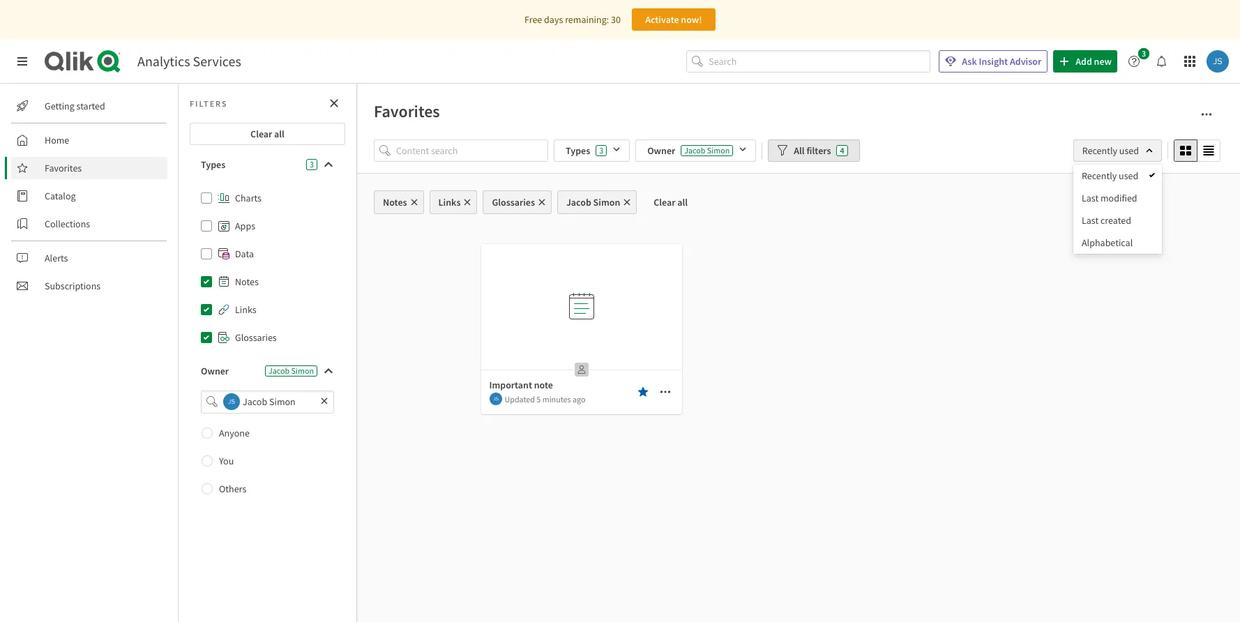 Task type: vqa. For each thing, say whether or not it's contained in the screenshot.
manager inside 'button'
no



Task type: describe. For each thing, give the bounding box(es) containing it.
owner
[[201, 365, 229, 377]]

filters region
[[0, 0, 1240, 622]]

jacob simon inside 'jacob simon' button
[[566, 196, 620, 209]]

0 horizontal spatial simon
[[291, 365, 314, 376]]

used for recently used option
[[1119, 169, 1139, 182]]

all for bottom clear all button
[[677, 196, 688, 209]]

notes button
[[374, 190, 424, 214]]

ask
[[962, 55, 977, 68]]

navigation pane element
[[0, 89, 178, 303]]

getting started link
[[11, 95, 167, 117]]

alphabetical option
[[1073, 232, 1162, 254]]

clear all for bottom clear all button
[[654, 196, 688, 209]]

catalog link
[[11, 185, 167, 207]]

alphabetical
[[1082, 236, 1133, 249]]

free
[[525, 13, 542, 26]]

free days remaining: 30
[[525, 13, 621, 26]]

0 horizontal spatial notes
[[235, 276, 259, 288]]

activate now! link
[[632, 8, 716, 31]]

1 horizontal spatial favorites
[[374, 100, 440, 122]]

last for last created
[[1082, 214, 1099, 227]]

glossaries inside button
[[492, 196, 535, 209]]

insight
[[979, 55, 1008, 68]]

last created option
[[1073, 209, 1162, 232]]

last for last modified
[[1082, 192, 1099, 204]]

home
[[45, 134, 69, 146]]

simon inside 'jacob simon' button
[[593, 196, 620, 209]]

glossaries button
[[483, 190, 552, 214]]

list box inside filters region
[[1073, 165, 1162, 254]]

all for top clear all button
[[274, 128, 285, 140]]

links inside button
[[438, 196, 461, 209]]

subscriptions
[[45, 280, 101, 292]]

modified
[[1101, 192, 1137, 204]]

services
[[193, 52, 241, 70]]

Recently used field
[[1073, 139, 1162, 162]]

getting
[[45, 100, 74, 112]]

important note
[[489, 379, 553, 391]]

alerts
[[45, 252, 68, 264]]

remove from favorites image
[[637, 386, 648, 398]]

activate
[[645, 13, 679, 26]]

updated 5 minutes ago
[[505, 394, 585, 404]]

all
[[794, 144, 805, 157]]

remaining:
[[565, 13, 609, 26]]

recently for recently used field
[[1082, 144, 1117, 157]]

types
[[201, 158, 225, 171]]

personal element
[[570, 359, 593, 381]]

anyone
[[219, 427, 250, 439]]

home link
[[11, 129, 167, 151]]

minutes
[[542, 394, 571, 404]]

jacob simon image
[[489, 393, 502, 405]]

alerts link
[[11, 247, 167, 269]]

updated
[[505, 394, 535, 404]]

Search text field
[[709, 50, 931, 73]]

used for recently used field
[[1119, 144, 1139, 157]]

jacob simon element
[[489, 393, 502, 405]]

1 vertical spatial jacob simon
[[269, 365, 314, 376]]

catalog
[[45, 190, 76, 202]]



Task type: locate. For each thing, give the bounding box(es) containing it.
1 horizontal spatial clear
[[654, 196, 676, 209]]

0 vertical spatial jacob simon
[[566, 196, 620, 209]]

notes left links button
[[383, 196, 407, 209]]

1 recently from the top
[[1082, 144, 1117, 157]]

recently for recently used option
[[1082, 169, 1117, 182]]

Content search text field
[[396, 139, 548, 162]]

links right notes button in the left top of the page
[[438, 196, 461, 209]]

analytics services
[[137, 52, 241, 70]]

links
[[438, 196, 461, 209], [235, 303, 256, 316]]

now!
[[681, 13, 702, 26]]

1 vertical spatial jacob
[[269, 365, 290, 376]]

1 horizontal spatial all
[[677, 196, 688, 209]]

you
[[219, 455, 234, 467]]

2 recently from the top
[[1082, 169, 1117, 182]]

last modified option
[[1073, 187, 1162, 209]]

clear all
[[250, 128, 285, 140], [654, 196, 688, 209]]

1 vertical spatial glossaries
[[235, 331, 277, 344]]

1 vertical spatial last
[[1082, 214, 1099, 227]]

2 last from the top
[[1082, 214, 1099, 227]]

2 used from the top
[[1119, 169, 1139, 182]]

activate now!
[[645, 13, 702, 26]]

0 horizontal spatial clear all
[[250, 128, 285, 140]]

clear all for top clear all button
[[250, 128, 285, 140]]

clear right 'jacob simon' button
[[654, 196, 676, 209]]

recently up last modified
[[1082, 169, 1117, 182]]

note
[[534, 379, 553, 391]]

1 vertical spatial simon
[[291, 365, 314, 376]]

1 vertical spatial all
[[677, 196, 688, 209]]

used up recently used option
[[1119, 144, 1139, 157]]

1 used from the top
[[1119, 144, 1139, 157]]

getting started
[[45, 100, 105, 112]]

0 vertical spatial recently used
[[1082, 144, 1139, 157]]

collections
[[45, 218, 90, 230]]

notes
[[383, 196, 407, 209], [235, 276, 259, 288]]

0 horizontal spatial all
[[274, 128, 285, 140]]

favorites link
[[11, 157, 167, 179]]

collections link
[[11, 213, 167, 235]]

glossaries
[[492, 196, 535, 209], [235, 331, 277, 344]]

last up last created on the top right of the page
[[1082, 192, 1099, 204]]

0 vertical spatial notes
[[383, 196, 407, 209]]

apps
[[235, 220, 255, 232]]

links button
[[429, 190, 477, 214]]

jacob right owner
[[269, 365, 290, 376]]

5
[[537, 394, 541, 404]]

all
[[274, 128, 285, 140], [677, 196, 688, 209]]

1 horizontal spatial clear all
[[654, 196, 688, 209]]

clear up charts
[[250, 128, 272, 140]]

days
[[544, 13, 563, 26]]

filters
[[807, 144, 831, 157]]

close sidebar menu image
[[17, 56, 28, 67]]

0 horizontal spatial clear
[[250, 128, 272, 140]]

switch view group
[[1174, 139, 1221, 162]]

0 vertical spatial glossaries
[[492, 196, 535, 209]]

links down data
[[235, 303, 256, 316]]

clear
[[250, 128, 272, 140], [654, 196, 676, 209]]

0 horizontal spatial glossaries
[[235, 331, 277, 344]]

subscriptions link
[[11, 275, 167, 297]]

recently
[[1082, 144, 1117, 157], [1082, 169, 1117, 182]]

1 vertical spatial favorites
[[45, 162, 82, 174]]

started
[[76, 100, 105, 112]]

last modified
[[1082, 192, 1137, 204]]

searchbar element
[[687, 50, 931, 73]]

1 vertical spatial clear all
[[654, 196, 688, 209]]

jacob inside 'jacob simon' button
[[566, 196, 591, 209]]

used up modified
[[1119, 169, 1139, 182]]

charts
[[235, 192, 262, 204]]

recently used inside field
[[1082, 144, 1139, 157]]

1 horizontal spatial jacob simon
[[566, 196, 620, 209]]

1 vertical spatial recently used
[[1082, 169, 1139, 182]]

simon
[[593, 196, 620, 209], [291, 365, 314, 376]]

1 horizontal spatial links
[[438, 196, 461, 209]]

3
[[310, 159, 314, 169]]

ask insight advisor
[[962, 55, 1041, 68]]

favorites inside navigation pane element
[[45, 162, 82, 174]]

0 vertical spatial jacob
[[566, 196, 591, 209]]

0 horizontal spatial clear all button
[[190, 123, 345, 145]]

1 vertical spatial recently
[[1082, 169, 1117, 182]]

ask insight advisor button
[[939, 50, 1048, 73]]

0 vertical spatial links
[[438, 196, 461, 209]]

list box
[[1073, 165, 1162, 254]]

recently used up recently used option
[[1082, 144, 1139, 157]]

recently up recently used option
[[1082, 144, 1117, 157]]

analytics services element
[[137, 52, 241, 70]]

1 vertical spatial clear all button
[[643, 190, 699, 214]]

data
[[235, 248, 254, 260]]

list box containing recently used
[[1073, 165, 1162, 254]]

0 vertical spatial recently
[[1082, 144, 1117, 157]]

1 horizontal spatial clear all button
[[643, 190, 699, 214]]

recently used
[[1082, 144, 1139, 157], [1082, 169, 1139, 182]]

jacob
[[566, 196, 591, 209], [269, 365, 290, 376]]

recently inside field
[[1082, 144, 1117, 157]]

notes down data
[[235, 276, 259, 288]]

0 vertical spatial clear
[[250, 128, 272, 140]]

recently used for recently used option
[[1082, 169, 1139, 182]]

recently inside option
[[1082, 169, 1117, 182]]

ago
[[573, 394, 585, 404]]

used inside field
[[1119, 144, 1139, 157]]

1 horizontal spatial jacob
[[566, 196, 591, 209]]

1 recently used from the top
[[1082, 144, 1139, 157]]

jacob simon
[[566, 196, 620, 209], [269, 365, 314, 376]]

recently used up last modified
[[1082, 169, 1139, 182]]

owner option group
[[190, 419, 345, 503]]

0 horizontal spatial jacob
[[269, 365, 290, 376]]

0 vertical spatial clear all
[[250, 128, 285, 140]]

0 horizontal spatial jacob simon
[[269, 365, 314, 376]]

4
[[840, 145, 844, 156]]

1 vertical spatial used
[[1119, 169, 1139, 182]]

1 vertical spatial notes
[[235, 276, 259, 288]]

1 vertical spatial clear
[[654, 196, 676, 209]]

filters
[[190, 98, 228, 108]]

created
[[1101, 214, 1131, 227]]

1 horizontal spatial notes
[[383, 196, 407, 209]]

recently used inside option
[[1082, 169, 1139, 182]]

clear all button
[[190, 123, 345, 145], [643, 190, 699, 214]]

0 vertical spatial all
[[274, 128, 285, 140]]

0 vertical spatial last
[[1082, 192, 1099, 204]]

jacob right glossaries button
[[566, 196, 591, 209]]

jacob simon button
[[557, 190, 637, 214]]

recently used for recently used field
[[1082, 144, 1139, 157]]

0 vertical spatial favorites
[[374, 100, 440, 122]]

analytics
[[137, 52, 190, 70]]

1 horizontal spatial glossaries
[[492, 196, 535, 209]]

0 vertical spatial used
[[1119, 144, 1139, 157]]

used
[[1119, 144, 1139, 157], [1119, 169, 1139, 182]]

2 recently used from the top
[[1082, 169, 1139, 182]]

last left created
[[1082, 214, 1099, 227]]

important
[[489, 379, 532, 391]]

recently used option
[[1073, 165, 1162, 187]]

0 horizontal spatial favorites
[[45, 162, 82, 174]]

1 horizontal spatial simon
[[593, 196, 620, 209]]

0 horizontal spatial links
[[235, 303, 256, 316]]

last
[[1082, 192, 1099, 204], [1082, 214, 1099, 227]]

1 vertical spatial links
[[235, 303, 256, 316]]

advisor
[[1010, 55, 1041, 68]]

0 vertical spatial simon
[[593, 196, 620, 209]]

last created
[[1082, 214, 1131, 227]]

all filters
[[794, 144, 831, 157]]

notes inside button
[[383, 196, 407, 209]]

1 last from the top
[[1082, 192, 1099, 204]]

0 vertical spatial clear all button
[[190, 123, 345, 145]]

used inside option
[[1119, 169, 1139, 182]]

favorites
[[374, 100, 440, 122], [45, 162, 82, 174]]

others
[[219, 482, 246, 495]]

30
[[611, 13, 621, 26]]



